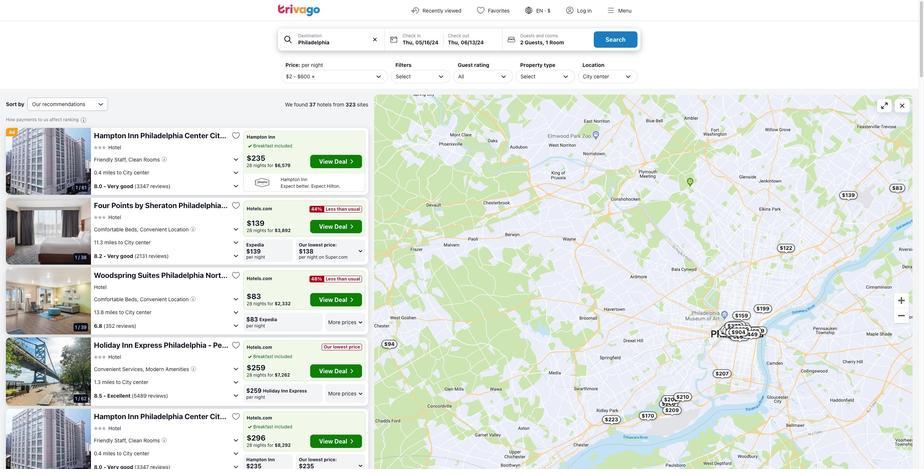 Task type: vqa. For each thing, say whether or not it's contained in the screenshot.
Homewood Suites By Hilton Los Angeles International Airport, (Los Angeles, USA) image
no



Task type: locate. For each thing, give the bounding box(es) containing it.
0 vertical spatial hampton inn philadelphia center city-convention center, (philadelphia, usa) image
[[6, 128, 91, 195]]

woodspring suites philadelphia northeast, (philadelphia, usa) image
[[6, 268, 91, 335]]

1 vertical spatial hampton inn philadelphia center city-convention center, (philadelphia, usa) image
[[6, 409, 91, 470]]

map region
[[374, 95, 913, 470]]

2 hampton inn philadelphia center city-convention center, (philadelphia, usa) image from the top
[[6, 409, 91, 470]]

holiday inn express philadelphia - penns landing, (philadelphia, usa) image
[[6, 338, 91, 406]]

None field
[[278, 28, 385, 51]]

hampton inn philadelphia center city-convention center, (philadelphia, usa) image
[[6, 128, 91, 195], [6, 409, 91, 470]]

Where to? search field
[[298, 38, 380, 46]]



Task type: describe. For each thing, give the bounding box(es) containing it.
trivago logo image
[[278, 4, 320, 16]]

four points by sheraton philadelphia northeast, (philadelphia, usa) image
[[6, 198, 91, 265]]

hampton inn image
[[247, 178, 278, 188]]

1 hampton inn philadelphia center city-convention center, (philadelphia, usa) image from the top
[[6, 128, 91, 195]]

clear image
[[372, 36, 378, 43]]



